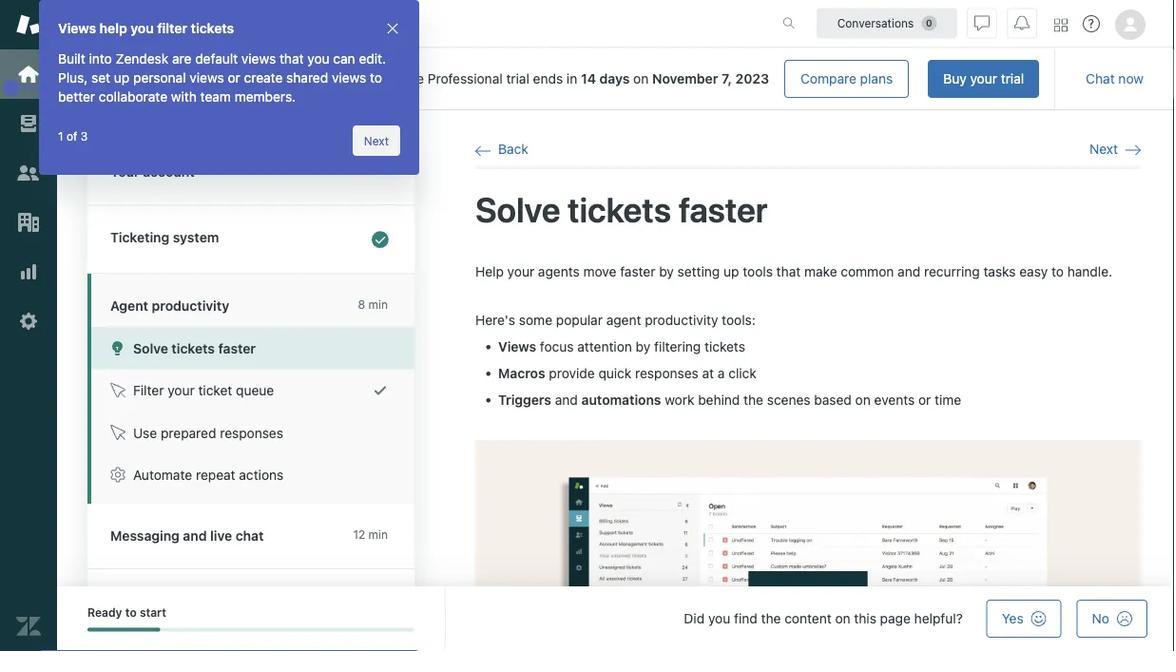 Task type: describe. For each thing, give the bounding box(es) containing it.
automations
[[582, 392, 662, 408]]

events
[[875, 392, 915, 408]]

8 min
[[358, 298, 388, 312]]

compare plans
[[801, 71, 893, 87]]

views help you filter tickets dialog
[[39, 0, 420, 175]]

plus,
[[58, 70, 88, 86]]

trial for professional
[[507, 71, 530, 87]]

8
[[358, 298, 366, 312]]

to inside built into zendesk are default views that you can edit. plus, set up personal views or create shared views to better collaborate with team members.
[[370, 70, 382, 86]]

now
[[1119, 71, 1144, 87]]

that inside built into zendesk are default views that you can edit. plus, set up personal views or create shared views to better collaborate with team members.
[[280, 51, 304, 67]]

team
[[200, 89, 231, 105]]

with
[[171, 89, 197, 105]]

3
[[81, 129, 88, 143]]

tasks
[[984, 264, 1017, 279]]

1
[[58, 129, 63, 143]]

buy
[[944, 71, 967, 87]]

#1
[[107, 25, 119, 38]]

1 horizontal spatial up
[[724, 264, 740, 279]]

1 horizontal spatial views
[[242, 51, 276, 67]]

provide
[[549, 366, 595, 381]]

start
[[140, 606, 166, 620]]

min
[[369, 298, 388, 312]]

into
[[89, 51, 112, 67]]

repeat
[[196, 468, 236, 483]]

built into zendesk are default views that you can edit. plus, set up personal views or create shared views to better collaborate with team members.
[[58, 51, 386, 105]]

region containing help your agents move faster by setting up tools that make common and recurring tasks easy to handle.
[[476, 262, 1142, 652]]

focus
[[540, 339, 574, 355]]

conversations button
[[817, 8, 958, 39]]

1 of 3 next
[[58, 129, 389, 147]]

video element
[[476, 440, 1142, 652]]

better
[[58, 89, 95, 105]]

solve inside content-title region
[[476, 189, 561, 230]]

scenes
[[768, 392, 811, 408]]

responses inside region
[[636, 366, 699, 381]]

14
[[581, 71, 597, 87]]

at
[[703, 366, 715, 381]]

zendesk
[[116, 51, 169, 67]]

tickets inside content-title region
[[568, 189, 672, 230]]

ready to start
[[88, 606, 166, 620]]

1 horizontal spatial that
[[777, 264, 801, 279]]

main element
[[0, 0, 57, 652]]

0 vertical spatial you
[[131, 20, 154, 36]]

content
[[785, 611, 832, 627]]

solve tickets faster inside content-title region
[[476, 189, 768, 230]]

yes button
[[987, 600, 1062, 638]]

filter
[[133, 383, 164, 399]]

1 horizontal spatial next button
[[1090, 141, 1142, 158]]

admin image
[[16, 309, 41, 334]]

responses inside button
[[220, 425, 283, 441]]

create
[[244, 70, 283, 86]]

professional
[[428, 71, 503, 87]]

here's
[[476, 313, 516, 328]]

agent
[[607, 313, 642, 328]]

started
[[140, 84, 187, 100]]

1 vertical spatial the
[[744, 392, 764, 408]]

no
[[1093, 611, 1110, 627]]

faster inside button
[[218, 341, 256, 356]]

get help image
[[1084, 15, 1101, 32]]

work
[[665, 392, 695, 408]]

automate repeat actions button
[[91, 454, 415, 497]]

trial for your
[[1002, 71, 1025, 87]]

based
[[815, 392, 852, 408]]

meet
[[190, 9, 218, 22]]

some
[[519, 313, 553, 328]]

organizations image
[[16, 210, 41, 235]]

get started image
[[16, 62, 41, 87]]

chat now
[[1087, 71, 1144, 87]]

2 horizontal spatial on
[[856, 392, 871, 408]]

agents
[[538, 264, 580, 279]]

chat now button
[[1071, 60, 1160, 98]]

helpful?
[[915, 611, 963, 627]]

solve tickets faster inside button
[[133, 341, 256, 356]]

prepared
[[161, 425, 216, 441]]

conversations
[[838, 17, 915, 30]]

common
[[841, 264, 895, 279]]

time
[[935, 392, 962, 408]]

content-title region
[[476, 188, 1142, 232]]

0 horizontal spatial by
[[636, 339, 651, 355]]

tab containing sample ticket: meet the ticket
[[57, 0, 285, 48]]

help
[[100, 20, 127, 36]]

faster inside content-title region
[[679, 189, 768, 230]]

suite
[[393, 71, 424, 87]]

sample
[[107, 9, 148, 22]]

2 heading from the top
[[88, 205, 415, 274]]

dashboard tab
[[213, 74, 334, 109]]

tools
[[743, 264, 773, 279]]

progress bar image
[[88, 628, 160, 632]]

agent
[[110, 298, 148, 314]]

popular
[[556, 313, 603, 328]]

no button
[[1078, 600, 1148, 638]]

here's some popular agent productivity tools:
[[476, 313, 756, 328]]

make
[[805, 264, 838, 279]]

0 horizontal spatial views
[[190, 70, 224, 86]]

tickets inside dialog
[[191, 20, 234, 36]]

get started
[[114, 84, 187, 100]]

the for meet
[[221, 9, 239, 22]]

november
[[653, 71, 719, 87]]

2 vertical spatial on
[[836, 611, 851, 627]]

to inside region
[[1052, 264, 1064, 279]]

collaborate
[[99, 89, 167, 105]]

your for help
[[508, 264, 535, 279]]

3 heading from the top
[[88, 504, 415, 570]]

filter your ticket queue button
[[91, 370, 415, 412]]

you inside built into zendesk are default views that you can edit. plus, set up personal views or create shared views to better collaborate with team members.
[[308, 51, 330, 67]]

this
[[855, 611, 877, 627]]

back
[[498, 141, 529, 157]]

yes
[[1002, 611, 1024, 627]]

0 horizontal spatial productivity
[[152, 298, 229, 314]]

progress-bar progress bar
[[88, 628, 415, 632]]

buy your trial button
[[929, 60, 1040, 98]]

use
[[133, 425, 157, 441]]

sample ticket: meet the ticket #1
[[107, 9, 274, 38]]



Task type: locate. For each thing, give the bounding box(es) containing it.
next down chat
[[1090, 141, 1119, 157]]

to up "progress bar" image
[[125, 606, 137, 620]]

can
[[333, 51, 356, 67]]

of
[[67, 129, 77, 143]]

default
[[195, 51, 238, 67]]

section containing compare plans
[[349, 60, 1040, 98]]

macros provide quick responses at a click
[[498, 366, 757, 381]]

tabs tab list
[[57, 0, 763, 48]]

shared
[[286, 70, 328, 86]]

ticket inside button
[[198, 383, 232, 399]]

views up the built
[[58, 20, 96, 36]]

filtering
[[655, 339, 701, 355]]

1 horizontal spatial productivity
[[645, 313, 719, 328]]

1 vertical spatial responses
[[220, 425, 283, 441]]

dashboard
[[240, 84, 307, 100]]

tickets inside button
[[172, 341, 215, 356]]

1 horizontal spatial next
[[1090, 141, 1119, 157]]

faster
[[679, 189, 768, 230], [620, 264, 656, 279], [218, 341, 256, 356]]

back button
[[476, 141, 529, 158]]

or
[[228, 70, 240, 86], [919, 392, 932, 408]]

solve tickets faster up the move
[[476, 189, 768, 230]]

automate repeat actions
[[133, 468, 284, 483]]

help
[[476, 264, 504, 279]]

faster up setting
[[679, 189, 768, 230]]

7,
[[722, 71, 733, 87]]

1 vertical spatial views
[[498, 339, 537, 355]]

views help you filter tickets
[[58, 20, 234, 36]]

1 vertical spatial and
[[555, 392, 578, 408]]

ticket inside sample ticket: meet the ticket #1
[[242, 9, 274, 22]]

1 horizontal spatial on
[[836, 611, 851, 627]]

automate
[[133, 468, 192, 483]]

1 vertical spatial solve
[[133, 341, 168, 356]]

1 heading from the top
[[88, 140, 415, 205]]

the
[[221, 9, 239, 22], [744, 392, 764, 408], [762, 611, 781, 627]]

the right 'meet'
[[221, 9, 239, 22]]

solve inside button
[[133, 341, 168, 356]]

your for filter
[[168, 383, 195, 399]]

solve up the filter
[[133, 341, 168, 356]]

get
[[114, 84, 137, 100]]

November 7, 2023 text field
[[653, 71, 770, 87]]

views down can
[[332, 70, 367, 86]]

or inside built into zendesk are default views that you can edit. plus, set up personal views or create shared views to better collaborate with team members.
[[228, 70, 240, 86]]

days
[[600, 71, 630, 87]]

to right easy
[[1052, 264, 1064, 279]]

1 vertical spatial solve tickets faster
[[133, 341, 256, 356]]

next button down suite
[[353, 126, 401, 156]]

region
[[476, 262, 1142, 652]]

tab list
[[88, 74, 334, 109]]

by
[[660, 264, 674, 279], [636, 339, 651, 355]]

compare plans button
[[785, 60, 910, 98]]

1 horizontal spatial solve tickets faster
[[476, 189, 768, 230]]

0 vertical spatial ticket
[[242, 9, 274, 22]]

video thumbnail image
[[476, 440, 1142, 652], [476, 440, 1142, 652]]

1 vertical spatial ticket
[[198, 383, 232, 399]]

ticket left queue
[[198, 383, 232, 399]]

tickets up a
[[705, 339, 746, 355]]

easy
[[1020, 264, 1049, 279]]

the down "click" at the right bottom of the page
[[744, 392, 764, 408]]

solve down the back
[[476, 189, 561, 230]]

0 horizontal spatial that
[[280, 51, 304, 67]]

1 vertical spatial to
[[1052, 264, 1064, 279]]

heading
[[88, 140, 415, 205], [88, 205, 415, 274], [88, 504, 415, 570], [88, 570, 415, 635]]

agent productivity
[[110, 298, 229, 314]]

ticket
[[242, 9, 274, 22], [198, 383, 232, 399]]

reporting image
[[16, 260, 41, 284]]

personal
[[133, 70, 186, 86]]

tab list containing get started
[[88, 74, 334, 109]]

tickets up default
[[191, 20, 234, 36]]

1 horizontal spatial solve
[[476, 189, 561, 230]]

ends
[[533, 71, 563, 87]]

0 vertical spatial up
[[114, 70, 130, 86]]

1 vertical spatial on
[[856, 392, 871, 408]]

you up 'shared'
[[308, 51, 330, 67]]

1 vertical spatial faster
[[620, 264, 656, 279]]

tickets up filter your ticket queue
[[172, 341, 215, 356]]

next button
[[353, 126, 401, 156], [1090, 141, 1142, 158]]

on right days
[[634, 71, 649, 87]]

1 horizontal spatial faster
[[620, 264, 656, 279]]

2 horizontal spatial to
[[1052, 264, 1064, 279]]

views up team
[[190, 70, 224, 86]]

1 vertical spatial by
[[636, 339, 651, 355]]

and
[[898, 264, 921, 279], [555, 392, 578, 408]]

0 horizontal spatial or
[[228, 70, 240, 86]]

footer containing did you find the content on this page helpful?
[[57, 587, 1175, 652]]

on
[[634, 71, 649, 87], [856, 392, 871, 408], [836, 611, 851, 627]]

2023
[[736, 71, 770, 87]]

2 horizontal spatial views
[[332, 70, 367, 86]]

2 vertical spatial you
[[709, 611, 731, 627]]

zendesk image
[[16, 615, 41, 639]]

productivity up filtering
[[645, 313, 719, 328]]

faster up filter your ticket queue button
[[218, 341, 256, 356]]

views inside dialog
[[58, 20, 96, 36]]

views up create on the left
[[242, 51, 276, 67]]

did you find the content on this page helpful?
[[684, 611, 963, 627]]

2 horizontal spatial your
[[971, 71, 998, 87]]

footer
[[57, 587, 1175, 652]]

1 vertical spatial that
[[777, 264, 801, 279]]

use prepared responses button
[[91, 412, 415, 454]]

views image
[[16, 111, 41, 136]]

you right the help
[[131, 20, 154, 36]]

0 horizontal spatial on
[[634, 71, 649, 87]]

0 horizontal spatial and
[[555, 392, 578, 408]]

customers image
[[16, 161, 41, 186]]

0 vertical spatial faster
[[679, 189, 768, 230]]

0 horizontal spatial you
[[131, 20, 154, 36]]

on right based
[[856, 392, 871, 408]]

your right buy
[[971, 71, 998, 87]]

responses down filter your ticket queue button
[[220, 425, 283, 441]]

next down "edit."
[[364, 134, 389, 147]]

1 vertical spatial or
[[919, 392, 932, 408]]

1 horizontal spatial ticket
[[242, 9, 274, 22]]

0 vertical spatial views
[[58, 20, 96, 36]]

your for buy
[[971, 71, 998, 87]]

that up 'shared'
[[280, 51, 304, 67]]

views
[[58, 20, 96, 36], [498, 339, 537, 355]]

0 vertical spatial on
[[634, 71, 649, 87]]

behind
[[698, 392, 740, 408]]

0 horizontal spatial ticket
[[198, 383, 232, 399]]

0 vertical spatial that
[[280, 51, 304, 67]]

the inside sample ticket: meet the ticket #1
[[221, 9, 239, 22]]

by left setting
[[660, 264, 674, 279]]

close image
[[385, 21, 401, 36]]

next inside 1 of 3 next
[[364, 134, 389, 147]]

1 trial from the left
[[1002, 71, 1025, 87]]

solve tickets faster button
[[91, 327, 415, 370]]

0 vertical spatial solve
[[476, 189, 561, 230]]

by up macros provide quick responses at a click
[[636, 339, 651, 355]]

handle.
[[1068, 264, 1113, 279]]

or left time
[[919, 392, 932, 408]]

next button down the chat now button
[[1090, 141, 1142, 158]]

in
[[567, 71, 578, 87]]

tickets up the move
[[568, 189, 672, 230]]

0 vertical spatial to
[[370, 70, 382, 86]]

views up macros
[[498, 339, 537, 355]]

0 vertical spatial or
[[228, 70, 240, 86]]

next
[[364, 134, 389, 147], [1090, 141, 1119, 157]]

trial right buy
[[1002, 71, 1025, 87]]

1 vertical spatial you
[[308, 51, 330, 67]]

a
[[718, 366, 725, 381]]

or inside region
[[919, 392, 932, 408]]

the for find
[[762, 611, 781, 627]]

your inside section
[[971, 71, 998, 87]]

trial left ends
[[507, 71, 530, 87]]

chat
[[1087, 71, 1116, 87]]

0 horizontal spatial solve
[[133, 341, 168, 356]]

up left tools
[[724, 264, 740, 279]]

1 horizontal spatial you
[[308, 51, 330, 67]]

0 horizontal spatial up
[[114, 70, 130, 86]]

tools:
[[722, 313, 756, 328]]

0 horizontal spatial views
[[58, 20, 96, 36]]

you right did
[[709, 611, 731, 627]]

0 horizontal spatial solve tickets faster
[[133, 341, 256, 356]]

2 vertical spatial your
[[168, 383, 195, 399]]

buy your trial
[[944, 71, 1025, 87]]

solve
[[476, 189, 561, 230], [133, 341, 168, 356]]

0 vertical spatial the
[[221, 9, 239, 22]]

section
[[349, 60, 1040, 98]]

solve tickets faster
[[476, 189, 768, 230], [133, 341, 256, 356]]

0 horizontal spatial next button
[[353, 126, 401, 156]]

1 horizontal spatial and
[[898, 264, 921, 279]]

up inside built into zendesk are default views that you can edit. plus, set up personal views or create shared views to better collaborate with team members.
[[114, 70, 130, 86]]

1 horizontal spatial responses
[[636, 366, 699, 381]]

1 horizontal spatial trial
[[1002, 71, 1025, 87]]

next button inside views help you filter tickets dialog
[[353, 126, 401, 156]]

0 horizontal spatial trial
[[507, 71, 530, 87]]

2 vertical spatial the
[[762, 611, 781, 627]]

1 vertical spatial your
[[508, 264, 535, 279]]

or down default
[[228, 70, 240, 86]]

0 horizontal spatial responses
[[220, 425, 283, 441]]

2 horizontal spatial you
[[709, 611, 731, 627]]

trial
[[1002, 71, 1025, 87], [507, 71, 530, 87]]

set
[[91, 70, 110, 86]]

macros
[[498, 366, 546, 381]]

2 horizontal spatial faster
[[679, 189, 768, 230]]

0 horizontal spatial next
[[364, 134, 389, 147]]

built
[[58, 51, 85, 67]]

2 vertical spatial to
[[125, 606, 137, 620]]

1 horizontal spatial to
[[370, 70, 382, 86]]

compare
[[801, 71, 857, 87]]

0 vertical spatial by
[[660, 264, 674, 279]]

0 horizontal spatial to
[[125, 606, 137, 620]]

ticket right 'meet'
[[242, 9, 274, 22]]

to
[[370, 70, 382, 86], [1052, 264, 1064, 279], [125, 606, 137, 620]]

quick
[[599, 366, 632, 381]]

filter your ticket queue
[[133, 383, 274, 399]]

1 vertical spatial up
[[724, 264, 740, 279]]

your right the filter
[[168, 383, 195, 399]]

ticket:
[[151, 9, 187, 22]]

that right tools
[[777, 264, 801, 279]]

are
[[172, 51, 192, 67]]

use prepared responses
[[133, 425, 283, 441]]

next inside button
[[1090, 141, 1119, 157]]

and right common
[[898, 264, 921, 279]]

trial inside button
[[1002, 71, 1025, 87]]

2 vertical spatial faster
[[218, 341, 256, 356]]

tab
[[57, 0, 285, 48]]

views for views help you filter tickets
[[58, 20, 96, 36]]

0 horizontal spatial your
[[168, 383, 195, 399]]

on left this
[[836, 611, 851, 627]]

1 horizontal spatial by
[[660, 264, 674, 279]]

your
[[971, 71, 998, 87], [508, 264, 535, 279], [168, 383, 195, 399]]

click
[[729, 366, 757, 381]]

up right set
[[114, 70, 130, 86]]

0 vertical spatial responses
[[636, 366, 699, 381]]

setting
[[678, 264, 720, 279]]

the right the find
[[762, 611, 781, 627]]

0 vertical spatial your
[[971, 71, 998, 87]]

0 vertical spatial solve tickets faster
[[476, 189, 768, 230]]

0 vertical spatial and
[[898, 264, 921, 279]]

your right help
[[508, 264, 535, 279]]

1 horizontal spatial your
[[508, 264, 535, 279]]

did
[[684, 611, 705, 627]]

4 heading from the top
[[88, 570, 415, 635]]

to down "edit."
[[370, 70, 382, 86]]

productivity right agent
[[152, 298, 229, 314]]

members.
[[235, 89, 296, 105]]

edit.
[[359, 51, 386, 67]]

help your agents move faster by setting up tools that make common and recurring tasks easy to handle.
[[476, 264, 1113, 279]]

triggers
[[498, 392, 552, 408]]

faster right the move
[[620, 264, 656, 279]]

1 horizontal spatial views
[[498, 339, 537, 355]]

2 trial from the left
[[507, 71, 530, 87]]

responses down filtering
[[636, 366, 699, 381]]

zendesk support image
[[16, 12, 41, 37]]

0 horizontal spatial faster
[[218, 341, 256, 356]]

solve tickets faster up filter your ticket queue
[[133, 341, 256, 356]]

1 horizontal spatial or
[[919, 392, 932, 408]]

and down provide
[[555, 392, 578, 408]]

views for views focus attention by filtering tickets
[[498, 339, 537, 355]]

zendesk products image
[[1055, 19, 1068, 32]]

triggers and automations work behind the scenes based on events or time
[[498, 392, 962, 408]]



Task type: vqa. For each thing, say whether or not it's contained in the screenshot.
Edit user icon
no



